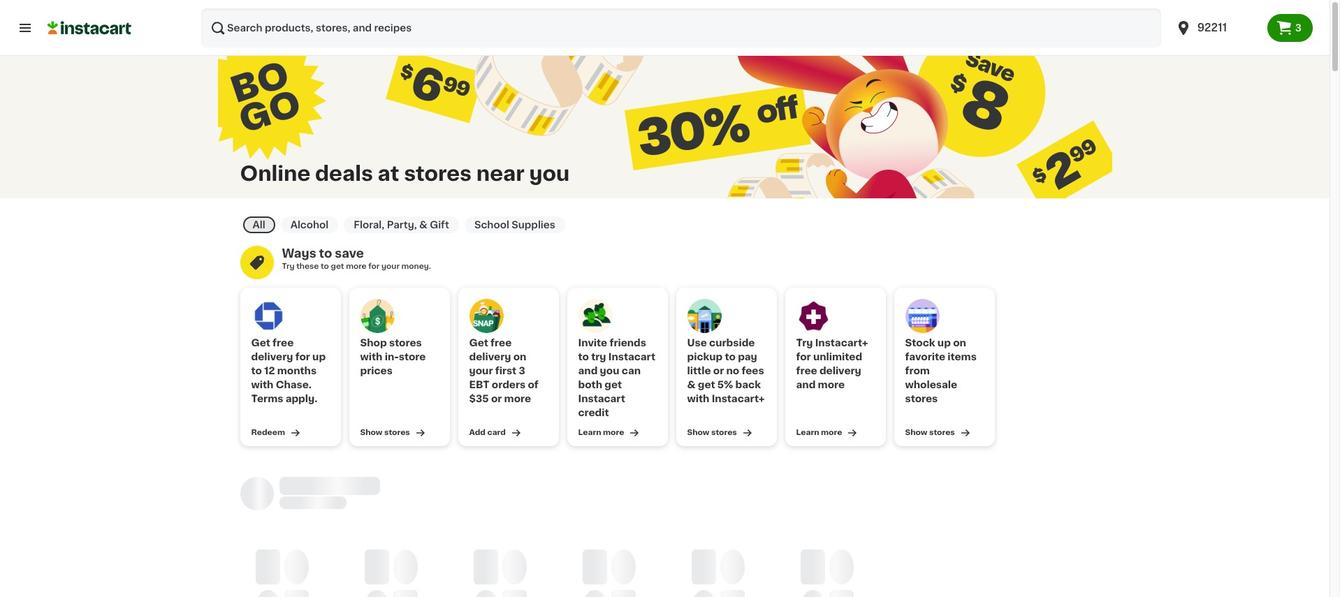 Task type: describe. For each thing, give the bounding box(es) containing it.
3 inside get free delivery on your first 3 ebt orders of $35 or more
[[519, 366, 526, 376]]

to inside use curbside pickup to pay little or no fees & get 5% back with instacart+
[[725, 352, 736, 362]]

& inside use curbside pickup to pay little or no fees & get 5% back with instacart+
[[688, 380, 696, 390]]

to right 'these' on the top left
[[321, 263, 329, 271]]

fees
[[742, 366, 764, 376]]

for inside try instacart+ for unlimited free delivery and more
[[797, 352, 811, 362]]

school supplies
[[475, 220, 556, 230]]

use
[[688, 338, 707, 348]]

get free delivery on your first 3 ebt orders of $35 or more
[[469, 338, 539, 404]]

show for stock up on favorite items from wholesale stores
[[906, 429, 928, 437]]

pickup
[[688, 352, 723, 362]]

back
[[736, 380, 761, 390]]

items
[[948, 352, 977, 362]]

for inside ways to save try these to get more for your money.
[[369, 263, 380, 271]]

try inside try instacart+ for unlimited free delivery and more
[[797, 338, 813, 348]]

terms
[[251, 394, 283, 404]]

up inside get free delivery for up to 12 months with chase. terms apply.
[[313, 352, 326, 362]]

show stores for use curbside pickup to pay little or no fees & get 5% back with instacart+
[[688, 429, 737, 437]]

these
[[297, 263, 319, 271]]

chase.
[[276, 380, 312, 390]]

92211
[[1198, 22, 1228, 33]]

card
[[488, 429, 506, 437]]

learn for invite friends to try instacart and you can both get instacart credit
[[578, 429, 602, 437]]

online deals at stores near you main content
[[0, 0, 1330, 598]]

for inside get free delivery for up to 12 months with chase. terms apply.
[[295, 352, 310, 362]]

try
[[592, 352, 606, 362]]

curbside
[[710, 338, 755, 348]]

more down the credit
[[603, 429, 624, 437]]

floral, party, & gift
[[354, 220, 449, 230]]

use curbside pickup to pay little or no fees & get 5% back with instacart+
[[688, 338, 765, 404]]

and inside try instacart+ for unlimited free delivery and more
[[797, 380, 816, 390]]

show for use curbside pickup to pay little or no fees & get 5% back with instacart+
[[688, 429, 710, 437]]

delivery for to
[[251, 352, 293, 362]]

get inside invite friends to try instacart and you can both get instacart credit
[[605, 380, 622, 390]]

instacart+ inside try instacart+ for unlimited free delivery and more
[[816, 338, 869, 348]]

near
[[477, 163, 525, 184]]

12
[[264, 366, 275, 376]]

instacart+ inside use curbside pickup to pay little or no fees & get 5% back with instacart+
[[712, 394, 765, 404]]

unlimited
[[814, 352, 863, 362]]

or inside use curbside pickup to pay little or no fees & get 5% back with instacart+
[[714, 366, 724, 376]]

more inside try instacart+ for unlimited free delivery and more
[[818, 380, 845, 390]]

with inside get free delivery for up to 12 months with chase. terms apply.
[[251, 380, 274, 390]]

from
[[906, 366, 930, 376]]

delivery for first
[[469, 352, 511, 362]]

of
[[528, 380, 539, 390]]

try inside ways to save try these to get more for your money.
[[282, 263, 295, 271]]

at
[[378, 163, 399, 184]]

show stores for shop stores with in-store prices
[[360, 429, 410, 437]]

gift
[[430, 220, 449, 230]]

1 vertical spatial instacart
[[578, 394, 626, 404]]

orders
[[492, 380, 526, 390]]

delivery inside try instacart+ for unlimited free delivery and more
[[820, 366, 862, 376]]

credit
[[578, 408, 609, 418]]

savings education cards icon image
[[240, 246, 274, 280]]

$35
[[469, 394, 489, 404]]

school supplies link
[[465, 217, 565, 233]]

5%
[[718, 380, 734, 390]]

free for for
[[273, 338, 294, 348]]

to inside invite friends to try instacart and you can both get instacart credit
[[578, 352, 589, 362]]

apply.
[[286, 394, 318, 404]]

all
[[253, 220, 265, 230]]

prices
[[360, 366, 393, 376]]

online deals at stores near you
[[240, 163, 570, 184]]

floral,
[[354, 220, 385, 230]]

stock up on favorite items from wholesale stores
[[906, 338, 977, 404]]

on inside get free delivery on your first 3 ebt orders of $35 or more
[[514, 352, 527, 362]]

in-
[[385, 352, 399, 362]]

Search field
[[201, 8, 1162, 48]]

alcohol
[[291, 220, 329, 230]]

stock
[[906, 338, 936, 348]]

first
[[495, 366, 517, 376]]

show stores for stock up on favorite items from wholesale stores
[[906, 429, 955, 437]]



Task type: locate. For each thing, give the bounding box(es) containing it.
1 vertical spatial or
[[491, 394, 502, 404]]

2 learn from the left
[[797, 429, 820, 437]]

more down 'save'
[[346, 263, 367, 271]]

1 learn from the left
[[578, 429, 602, 437]]

more inside ways to save try these to get more for your money.
[[346, 263, 367, 271]]

2 show from the left
[[688, 429, 710, 437]]

with inside shop stores with in-store prices
[[360, 352, 383, 362]]

get
[[331, 263, 344, 271], [605, 380, 622, 390], [698, 380, 716, 390]]

1 get from the left
[[251, 338, 270, 348]]

1 horizontal spatial show stores
[[688, 429, 737, 437]]

2 show stores from the left
[[688, 429, 737, 437]]

to inside get free delivery for up to 12 months with chase. terms apply.
[[251, 366, 262, 376]]

try instacart+ for unlimited free delivery and more
[[797, 338, 869, 390]]

free inside try instacart+ for unlimited free delivery and more
[[797, 366, 818, 376]]

1 show from the left
[[360, 429, 383, 437]]

get inside ways to save try these to get more for your money.
[[331, 263, 344, 271]]

free up 12 on the bottom of the page
[[273, 338, 294, 348]]

you right near
[[530, 163, 570, 184]]

your left money.
[[382, 263, 400, 271]]

0 horizontal spatial or
[[491, 394, 502, 404]]

0 vertical spatial 3
[[1296, 23, 1302, 33]]

free for on
[[491, 338, 512, 348]]

on inside stock up on favorite items from wholesale stores
[[954, 338, 967, 348]]

None search field
[[201, 8, 1162, 48]]

1 horizontal spatial or
[[714, 366, 724, 376]]

delivery down unlimited
[[820, 366, 862, 376]]

get inside get free delivery on your first 3 ebt orders of $35 or more
[[469, 338, 489, 348]]

shop stores with in-store prices
[[360, 338, 426, 376]]

delivery up 12 on the bottom of the page
[[251, 352, 293, 362]]

0 horizontal spatial and
[[578, 366, 598, 376]]

your inside ways to save try these to get more for your money.
[[382, 263, 400, 271]]

on up first on the bottom of page
[[514, 352, 527, 362]]

1 learn more from the left
[[578, 429, 624, 437]]

get for get free delivery for up to 12 months with chase. terms apply.
[[251, 338, 270, 348]]

learn more
[[578, 429, 624, 437], [797, 429, 843, 437]]

wholesale
[[906, 380, 958, 390]]

1 horizontal spatial delivery
[[469, 352, 511, 362]]

1 vertical spatial with
[[251, 380, 274, 390]]

show stores down prices on the left of the page
[[360, 429, 410, 437]]

0 horizontal spatial learn
[[578, 429, 602, 437]]

get up 12 on the bottom of the page
[[251, 338, 270, 348]]

1 horizontal spatial for
[[369, 263, 380, 271]]

free down unlimited
[[797, 366, 818, 376]]

1 vertical spatial on
[[514, 352, 527, 362]]

to down curbside
[[725, 352, 736, 362]]

0 horizontal spatial on
[[514, 352, 527, 362]]

delivery inside get free delivery for up to 12 months with chase. terms apply.
[[251, 352, 293, 362]]

you down the try
[[600, 366, 620, 376]]

free
[[273, 338, 294, 348], [491, 338, 512, 348], [797, 366, 818, 376]]

2 horizontal spatial free
[[797, 366, 818, 376]]

0 vertical spatial your
[[382, 263, 400, 271]]

1 horizontal spatial get
[[605, 380, 622, 390]]

0 vertical spatial instacart+
[[816, 338, 869, 348]]

delivery inside get free delivery on your first 3 ebt orders of $35 or more
[[469, 352, 511, 362]]

get down little
[[698, 380, 716, 390]]

more
[[346, 263, 367, 271], [818, 380, 845, 390], [504, 394, 531, 404], [603, 429, 624, 437], [821, 429, 843, 437]]

0 vertical spatial try
[[282, 263, 295, 271]]

0 horizontal spatial get
[[251, 338, 270, 348]]

instacart logo image
[[48, 20, 131, 36]]

2 get from the left
[[469, 338, 489, 348]]

shop
[[360, 338, 387, 348]]

show down prices on the left of the page
[[360, 429, 383, 437]]

1 horizontal spatial try
[[797, 338, 813, 348]]

0 horizontal spatial show stores
[[360, 429, 410, 437]]

get for get free delivery on your first 3 ebt orders of $35 or more
[[469, 338, 489, 348]]

0 horizontal spatial up
[[313, 352, 326, 362]]

1 horizontal spatial learn more
[[797, 429, 843, 437]]

or left no
[[714, 366, 724, 376]]

up up items
[[938, 338, 951, 348]]

for
[[369, 263, 380, 271], [295, 352, 310, 362], [797, 352, 811, 362]]

0 horizontal spatial you
[[530, 163, 570, 184]]

1 horizontal spatial on
[[954, 338, 967, 348]]

2 horizontal spatial show
[[906, 429, 928, 437]]

get
[[251, 338, 270, 348], [469, 338, 489, 348]]

3 show from the left
[[906, 429, 928, 437]]

on
[[954, 338, 967, 348], [514, 352, 527, 362]]

online
[[240, 163, 311, 184]]

ways
[[282, 248, 316, 259]]

school
[[475, 220, 510, 230]]

stores inside stock up on favorite items from wholesale stores
[[906, 394, 938, 404]]

0 horizontal spatial show
[[360, 429, 383, 437]]

can
[[622, 366, 641, 376]]

party,
[[387, 220, 417, 230]]

with down little
[[688, 394, 710, 404]]

1 vertical spatial up
[[313, 352, 326, 362]]

more down the orders
[[504, 394, 531, 404]]

more down unlimited
[[818, 380, 845, 390]]

up inside stock up on favorite items from wholesale stores
[[938, 338, 951, 348]]

92211 button
[[1167, 8, 1268, 48], [1176, 8, 1260, 48]]

3 button
[[1268, 14, 1314, 42]]

0 vertical spatial or
[[714, 366, 724, 376]]

0 horizontal spatial with
[[251, 380, 274, 390]]

1 horizontal spatial you
[[600, 366, 620, 376]]

show
[[360, 429, 383, 437], [688, 429, 710, 437], [906, 429, 928, 437]]

0 horizontal spatial &
[[419, 220, 428, 230]]

2 learn more from the left
[[797, 429, 843, 437]]

get down 'save'
[[331, 263, 344, 271]]

both
[[578, 380, 603, 390]]

no
[[727, 366, 740, 376]]

all link
[[243, 217, 275, 233]]

1 horizontal spatial get
[[469, 338, 489, 348]]

instacart+ down back
[[712, 394, 765, 404]]

and
[[578, 366, 598, 376], [797, 380, 816, 390]]

0 vertical spatial &
[[419, 220, 428, 230]]

learn for try instacart+ for unlimited free delivery and more
[[797, 429, 820, 437]]

little
[[688, 366, 711, 376]]

1 92211 button from the left
[[1167, 8, 1268, 48]]

invite friends to try instacart and you can both get instacart credit
[[578, 338, 656, 418]]

with up terms
[[251, 380, 274, 390]]

get up ebt
[[469, 338, 489, 348]]

0 vertical spatial on
[[954, 338, 967, 348]]

try
[[282, 263, 295, 271], [797, 338, 813, 348]]

up
[[938, 338, 951, 348], [313, 352, 326, 362]]

redeem
[[251, 429, 285, 437]]

to left the try
[[578, 352, 589, 362]]

get free delivery for up to 12 months with chase. terms apply.
[[251, 338, 326, 404]]

instacart+ up unlimited
[[816, 338, 869, 348]]

store
[[399, 352, 426, 362]]

or right '$35'
[[491, 394, 502, 404]]

free up first on the bottom of page
[[491, 338, 512, 348]]

1 horizontal spatial 3
[[1296, 23, 1302, 33]]

1 horizontal spatial &
[[688, 380, 696, 390]]

1 vertical spatial instacart+
[[712, 394, 765, 404]]

& left the gift
[[419, 220, 428, 230]]

instacart up the credit
[[578, 394, 626, 404]]

learn more for try instacart+ for unlimited free delivery and more
[[797, 429, 843, 437]]

instacart
[[609, 352, 656, 362], [578, 394, 626, 404]]

you inside invite friends to try instacart and you can both get instacart credit
[[600, 366, 620, 376]]

free inside get free delivery for up to 12 months with chase. terms apply.
[[273, 338, 294, 348]]

for left unlimited
[[797, 352, 811, 362]]

0 horizontal spatial learn more
[[578, 429, 624, 437]]

favorite
[[906, 352, 946, 362]]

add
[[469, 429, 486, 437]]

0 vertical spatial instacart
[[609, 352, 656, 362]]

1 horizontal spatial learn
[[797, 429, 820, 437]]

learn more for invite friends to try instacart and you can both get instacart credit
[[578, 429, 624, 437]]

0 horizontal spatial get
[[331, 263, 344, 271]]

&
[[419, 220, 428, 230], [688, 380, 696, 390]]

instacart up can
[[609, 352, 656, 362]]

with inside use curbside pickup to pay little or no fees & get 5% back with instacart+
[[688, 394, 710, 404]]

show down little
[[688, 429, 710, 437]]

0 vertical spatial with
[[360, 352, 383, 362]]

learn
[[578, 429, 602, 437], [797, 429, 820, 437]]

3
[[1296, 23, 1302, 33], [519, 366, 526, 376]]

2 92211 button from the left
[[1176, 8, 1260, 48]]

on up items
[[954, 338, 967, 348]]

0 horizontal spatial for
[[295, 352, 310, 362]]

0 horizontal spatial delivery
[[251, 352, 293, 362]]

0 vertical spatial up
[[938, 338, 951, 348]]

to left 'save'
[[319, 248, 332, 259]]

and down unlimited
[[797, 380, 816, 390]]

ebt
[[469, 380, 490, 390]]

1 vertical spatial &
[[688, 380, 696, 390]]

your
[[382, 263, 400, 271], [469, 366, 493, 376]]

show down wholesale
[[906, 429, 928, 437]]

2 horizontal spatial delivery
[[820, 366, 862, 376]]

or inside get free delivery on your first 3 ebt orders of $35 or more
[[491, 394, 502, 404]]

your inside get free delivery on your first 3 ebt orders of $35 or more
[[469, 366, 493, 376]]

and up both
[[578, 366, 598, 376]]

0 horizontal spatial try
[[282, 263, 295, 271]]

your up ebt
[[469, 366, 493, 376]]

1 horizontal spatial instacart+
[[816, 338, 869, 348]]

1 horizontal spatial show
[[688, 429, 710, 437]]

alcohol link
[[281, 217, 339, 233]]

save
[[335, 248, 364, 259]]

up up months
[[313, 352, 326, 362]]

add card
[[469, 429, 506, 437]]

deals
[[315, 163, 373, 184]]

show stores down wholesale
[[906, 429, 955, 437]]

get down can
[[605, 380, 622, 390]]

2 horizontal spatial show stores
[[906, 429, 955, 437]]

with
[[360, 352, 383, 362], [251, 380, 274, 390], [688, 394, 710, 404]]

2 horizontal spatial get
[[698, 380, 716, 390]]

1 vertical spatial try
[[797, 338, 813, 348]]

1 vertical spatial 3
[[519, 366, 526, 376]]

invite
[[578, 338, 608, 348]]

1 vertical spatial you
[[600, 366, 620, 376]]

instacart+
[[816, 338, 869, 348], [712, 394, 765, 404]]

money.
[[402, 263, 431, 271]]

1 vertical spatial your
[[469, 366, 493, 376]]

friends
[[610, 338, 647, 348]]

more inside get free delivery on your first 3 ebt orders of $35 or more
[[504, 394, 531, 404]]

3 show stores from the left
[[906, 429, 955, 437]]

get inside get free delivery for up to 12 months with chase. terms apply.
[[251, 338, 270, 348]]

0 horizontal spatial free
[[273, 338, 294, 348]]

show stores
[[360, 429, 410, 437], [688, 429, 737, 437], [906, 429, 955, 437]]

1 horizontal spatial with
[[360, 352, 383, 362]]

with down shop
[[360, 352, 383, 362]]

0 vertical spatial you
[[530, 163, 570, 184]]

1 vertical spatial and
[[797, 380, 816, 390]]

months
[[277, 366, 317, 376]]

0 horizontal spatial instacart+
[[712, 394, 765, 404]]

1 horizontal spatial up
[[938, 338, 951, 348]]

show for shop stores with in-store prices
[[360, 429, 383, 437]]

delivery
[[251, 352, 293, 362], [469, 352, 511, 362], [820, 366, 862, 376]]

for down floral,
[[369, 263, 380, 271]]

0 vertical spatial and
[[578, 366, 598, 376]]

ways to save try these to get more for your money.
[[282, 248, 431, 271]]

0 horizontal spatial your
[[382, 263, 400, 271]]

3 inside button
[[1296, 23, 1302, 33]]

and inside invite friends to try instacart and you can both get instacart credit
[[578, 366, 598, 376]]

2 vertical spatial with
[[688, 394, 710, 404]]

1 horizontal spatial your
[[469, 366, 493, 376]]

supplies
[[512, 220, 556, 230]]

& down little
[[688, 380, 696, 390]]

0 horizontal spatial 3
[[519, 366, 526, 376]]

pay
[[738, 352, 758, 362]]

1 horizontal spatial free
[[491, 338, 512, 348]]

get inside use curbside pickup to pay little or no fees & get 5% back with instacart+
[[698, 380, 716, 390]]

1 horizontal spatial and
[[797, 380, 816, 390]]

delivery up first on the bottom of page
[[469, 352, 511, 362]]

to
[[319, 248, 332, 259], [321, 263, 329, 271], [578, 352, 589, 362], [725, 352, 736, 362], [251, 366, 262, 376]]

2 horizontal spatial with
[[688, 394, 710, 404]]

2 horizontal spatial for
[[797, 352, 811, 362]]

you
[[530, 163, 570, 184], [600, 366, 620, 376]]

or
[[714, 366, 724, 376], [491, 394, 502, 404]]

to left 12 on the bottom of the page
[[251, 366, 262, 376]]

stores inside shop stores with in-store prices
[[389, 338, 422, 348]]

stores
[[404, 163, 472, 184], [389, 338, 422, 348], [906, 394, 938, 404], [384, 429, 410, 437], [712, 429, 737, 437], [930, 429, 955, 437]]

more down try instacart+ for unlimited free delivery and more
[[821, 429, 843, 437]]

free inside get free delivery on your first 3 ebt orders of $35 or more
[[491, 338, 512, 348]]

show stores down 5%
[[688, 429, 737, 437]]

floral, party, & gift link
[[344, 217, 459, 233]]

for up months
[[295, 352, 310, 362]]

1 show stores from the left
[[360, 429, 410, 437]]



Task type: vqa. For each thing, say whether or not it's contained in the screenshot.


